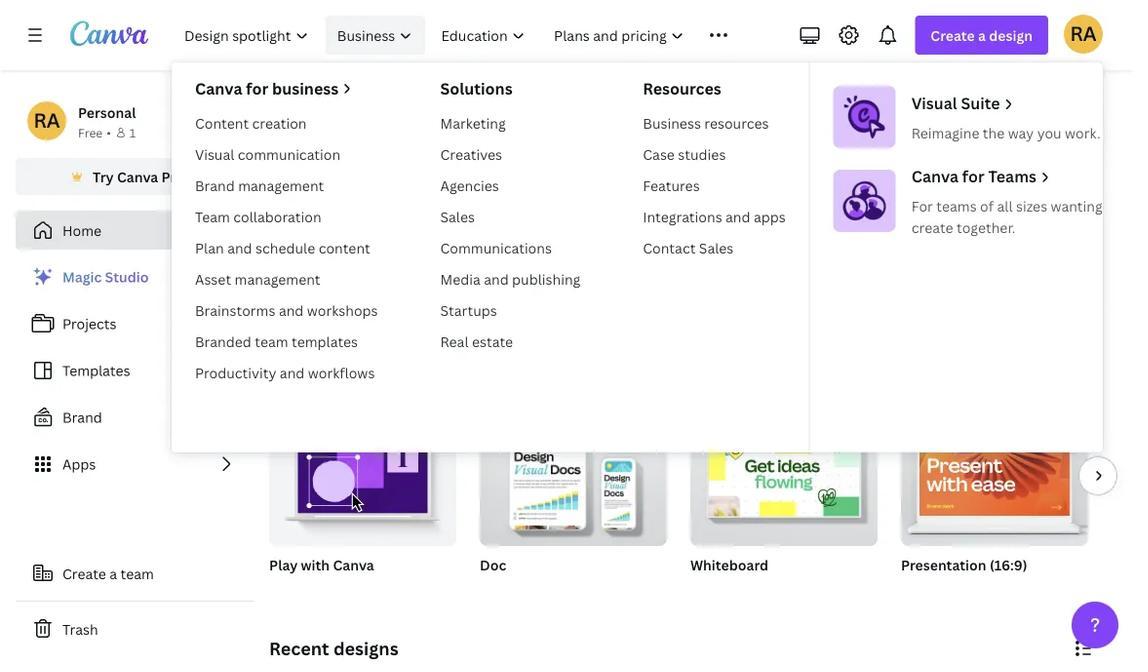 Task type: locate. For each thing, give the bounding box(es) containing it.
for
[[246, 78, 268, 99], [962, 166, 985, 187]]

content creation link
[[187, 107, 386, 138]]

a inside dropdown button
[[978, 26, 986, 44]]

asset management
[[195, 270, 320, 288]]

0 horizontal spatial business
[[337, 26, 395, 44]]

visual communication
[[195, 145, 340, 163]]

list
[[16, 257, 254, 484]]

2 horizontal spatial group
[[901, 406, 1088, 546]]

None search field
[[393, 181, 979, 220]]

business inside menu
[[643, 114, 701, 132]]

ruby anderson image
[[1064, 14, 1103, 53]]

top level navigation element
[[172, 16, 1134, 452], [172, 16, 1134, 452]]

case studies
[[643, 145, 726, 163]]

reimagine
[[912, 123, 979, 142]]

brand
[[195, 176, 235, 195], [62, 408, 102, 427]]

0 horizontal spatial for
[[291, 304, 309, 320]]

for up branded team templates link on the left of the page
[[291, 304, 309, 320]]

create a design button
[[915, 16, 1048, 55]]

1 horizontal spatial business
[[643, 114, 701, 132]]

work.
[[1065, 123, 1101, 142]]

•
[[107, 124, 111, 140]]

0 vertical spatial team
[[255, 332, 288, 351]]

brand up apps
[[62, 408, 102, 427]]

ruby anderson image for ra dropdown button
[[1064, 14, 1103, 53]]

and
[[726, 207, 750, 226], [227, 238, 252, 257], [484, 270, 509, 288], [279, 301, 304, 319], [280, 363, 305, 382]]

1 vertical spatial create
[[62, 564, 106, 583]]

create a team
[[62, 564, 154, 583]]

schedule
[[256, 238, 315, 257]]

what will you design today?
[[473, 116, 899, 158]]

personal
[[78, 103, 136, 121]]

business for business resources
[[643, 114, 701, 132]]

0 horizontal spatial create
[[62, 564, 106, 583]]

media and publishing link
[[432, 263, 588, 294]]

to left "try..."
[[405, 366, 423, 390]]

1 vertical spatial a
[[110, 564, 117, 583]]

1 horizontal spatial team
[[255, 332, 288, 351]]

1 horizontal spatial brand
[[195, 176, 235, 195]]

1 vertical spatial ruby anderson image
[[27, 101, 66, 140]]

0 horizontal spatial you
[[312, 304, 333, 320]]

0 horizontal spatial to
[[405, 366, 423, 390]]

presentation (16:9)
[[901, 555, 1027, 574]]

brand inside 'brand management' link
[[195, 176, 235, 195]]

visual for visual suite
[[912, 93, 957, 114]]

a up trash link
[[110, 564, 117, 583]]

visual
[[912, 93, 957, 114], [195, 145, 234, 163]]

try...
[[427, 366, 466, 390]]

0 horizontal spatial brand
[[62, 408, 102, 427]]

1 vertical spatial team
[[120, 564, 154, 583]]

0 vertical spatial brand
[[195, 176, 235, 195]]

startups link
[[432, 294, 588, 326]]

team inside button
[[120, 564, 154, 583]]

and inside brainstorms and workshops link
[[279, 301, 304, 319]]

templates
[[292, 332, 358, 351]]

brand up team
[[195, 176, 235, 195]]

and left apps on the top right of the page
[[726, 207, 750, 226]]

2 horizontal spatial you
[[1037, 123, 1062, 142]]

content creation
[[195, 114, 307, 132]]

real estate link
[[432, 326, 588, 357]]

features link
[[635, 170, 794, 201]]

1 horizontal spatial a
[[978, 26, 986, 44]]

designs
[[333, 636, 398, 660]]

and inside plan and schedule content link
[[227, 238, 252, 257]]

for teams of all sizes wanting to create together.
[[912, 196, 1120, 236]]

management
[[238, 176, 324, 195], [235, 270, 320, 288]]

canva right with
[[333, 555, 374, 574]]

together.
[[957, 218, 1016, 236]]

recent
[[269, 636, 329, 660]]

1 horizontal spatial design
[[989, 26, 1033, 44]]

productivity and workflows
[[195, 363, 375, 382]]

0 vertical spatial design
[[989, 26, 1033, 44]]

productivity and workflows link
[[187, 357, 386, 388]]

design
[[989, 26, 1033, 44], [683, 116, 783, 158]]

create for create a team
[[62, 564, 106, 583]]

1 vertical spatial design
[[683, 116, 783, 158]]

canva for business
[[195, 78, 339, 99]]

you right way
[[1037, 123, 1062, 142]]

business inside dropdown button
[[337, 26, 395, 44]]

and down branded team templates link on the left of the page
[[280, 363, 305, 382]]

and inside integrations and apps link
[[726, 207, 750, 226]]

templates
[[62, 361, 130, 380]]

0 vertical spatial management
[[238, 176, 324, 195]]

for up of
[[962, 166, 985, 187]]

ruby anderson image
[[1064, 14, 1103, 53], [27, 101, 66, 140]]

what
[[473, 116, 556, 158]]

canva up teams
[[912, 166, 959, 187]]

visual for visual communication
[[195, 145, 234, 163]]

1 vertical spatial for
[[962, 166, 985, 187]]

create up visual suite at the right of the page
[[931, 26, 975, 44]]

group
[[480, 406, 667, 546], [690, 406, 878, 546], [901, 406, 1088, 546]]

0 vertical spatial to
[[1106, 196, 1120, 215]]

sales
[[440, 207, 475, 226], [699, 238, 734, 257]]

1 vertical spatial business
[[643, 114, 701, 132]]

business
[[337, 26, 395, 44], [643, 114, 701, 132]]

0 vertical spatial for
[[912, 196, 933, 215]]

a for team
[[110, 564, 117, 583]]

magic studio
[[62, 268, 149, 286]]

integrations
[[643, 207, 722, 226]]

sales down agencies
[[440, 207, 475, 226]]

visual down content
[[195, 145, 234, 163]]

and for workshops
[[279, 301, 304, 319]]

0 vertical spatial business
[[337, 26, 395, 44]]

0 vertical spatial create
[[931, 26, 975, 44]]

you up features
[[619, 116, 677, 158]]

0 horizontal spatial group
[[480, 406, 667, 546]]

brand management
[[195, 176, 324, 195]]

canva right try
[[117, 167, 158, 186]]

asset
[[195, 270, 231, 288]]

will
[[562, 116, 612, 158]]

2 group from the left
[[690, 406, 878, 546]]

today?
[[789, 116, 899, 158]]

1 horizontal spatial for
[[962, 166, 985, 187]]

and for publishing
[[484, 270, 509, 288]]

3 group from the left
[[901, 406, 1088, 546]]

group for presentation (16:9)
[[901, 406, 1088, 546]]

try canva pro button
[[16, 158, 254, 195]]

plan and schedule content link
[[187, 232, 386, 263]]

all
[[997, 196, 1013, 215]]

and down communications on the top of page
[[484, 270, 509, 288]]

a
[[978, 26, 986, 44], [110, 564, 117, 583]]

management for brand management
[[238, 176, 324, 195]]

content
[[195, 114, 249, 132]]

whiteboards
[[475, 304, 547, 320]]

0 horizontal spatial visual
[[195, 145, 234, 163]]

1 horizontal spatial to
[[1106, 196, 1120, 215]]

real estate
[[440, 332, 513, 351]]

1 vertical spatial sales
[[699, 238, 734, 257]]

teams
[[936, 196, 977, 215]]

1 horizontal spatial visual
[[912, 93, 957, 114]]

1 vertical spatial for
[[291, 304, 309, 320]]

to inside 'for teams of all sizes wanting to create together.'
[[1106, 196, 1120, 215]]

1 group from the left
[[480, 406, 667, 546]]

1 vertical spatial brand
[[62, 408, 102, 427]]

visual up reimagine
[[912, 93, 957, 114]]

a up suite
[[978, 26, 986, 44]]

ra button
[[1064, 14, 1103, 53]]

canva
[[195, 78, 242, 99], [912, 166, 959, 187], [117, 167, 158, 186], [333, 555, 374, 574]]

to right wanting
[[1106, 196, 1120, 215]]

media and publishing
[[440, 270, 580, 288]]

creation
[[252, 114, 307, 132]]

0 vertical spatial visual
[[912, 93, 957, 114]]

0 horizontal spatial a
[[110, 564, 117, 583]]

create up trash
[[62, 564, 106, 583]]

brand inside brand link
[[62, 408, 102, 427]]

for up create
[[912, 196, 933, 215]]

and up branded team templates link on the left of the page
[[279, 301, 304, 319]]

for inside for you button
[[291, 304, 309, 320]]

0 vertical spatial a
[[978, 26, 986, 44]]

create inside dropdown button
[[931, 26, 975, 44]]

business up business
[[337, 26, 395, 44]]

free •
[[78, 124, 111, 140]]

create a design
[[931, 26, 1033, 44]]

asset management link
[[187, 263, 386, 294]]

management up collaboration
[[238, 176, 324, 195]]

1 horizontal spatial group
[[690, 406, 878, 546]]

media
[[440, 270, 480, 288]]

create inside button
[[62, 564, 106, 583]]

sales down "integrations and apps"
[[699, 238, 734, 257]]

brand for brand
[[62, 408, 102, 427]]

teams
[[988, 166, 1037, 187]]

team
[[255, 332, 288, 351], [120, 564, 154, 583]]

0 horizontal spatial team
[[120, 564, 154, 583]]

1 vertical spatial management
[[235, 270, 320, 288]]

0 vertical spatial ruby anderson image
[[1064, 14, 1103, 53]]

team up 'productivity and workflows'
[[255, 332, 288, 351]]

whiteboard
[[690, 555, 769, 574]]

management for asset management
[[235, 270, 320, 288]]

business menu
[[172, 62, 1134, 452]]

for inside 'for teams of all sizes wanting to create together.'
[[912, 196, 933, 215]]

for for for you
[[291, 304, 309, 320]]

and inside media and publishing link
[[484, 270, 509, 288]]

1 horizontal spatial ruby anderson image
[[1064, 14, 1103, 53]]

you up templates
[[312, 304, 333, 320]]

team up trash link
[[120, 564, 154, 583]]

business up case studies
[[643, 114, 701, 132]]

workshops
[[307, 301, 378, 319]]

1 horizontal spatial for
[[912, 196, 933, 215]]

and inside productivity and workflows link
[[280, 363, 305, 382]]

0 horizontal spatial ruby anderson image
[[27, 101, 66, 140]]

canva up content
[[195, 78, 242, 99]]

canva inside button
[[117, 167, 158, 186]]

1 vertical spatial visual
[[195, 145, 234, 163]]

projects link
[[16, 304, 254, 343]]

0 vertical spatial sales
[[440, 207, 475, 226]]

and right plan
[[227, 238, 252, 257]]

management down plan and schedule content
[[235, 270, 320, 288]]

0 vertical spatial for
[[246, 78, 268, 99]]

doc group
[[480, 406, 667, 599]]

a inside button
[[110, 564, 117, 583]]

1 horizontal spatial create
[[931, 26, 975, 44]]

ruby anderson element
[[27, 101, 66, 140]]

0 horizontal spatial for
[[246, 78, 268, 99]]

trash
[[62, 620, 98, 638]]

a for design
[[978, 26, 986, 44]]

for up content creation
[[246, 78, 268, 99]]



Task type: describe. For each thing, give the bounding box(es) containing it.
whiteboard group
[[690, 406, 878, 599]]

resources
[[643, 78, 721, 99]]

contact sales
[[643, 238, 734, 257]]

presentation
[[901, 555, 986, 574]]

of
[[980, 196, 994, 215]]

list containing magic studio
[[16, 257, 254, 484]]

business for business
[[337, 26, 395, 44]]

startups
[[440, 301, 497, 319]]

create for create a design
[[931, 26, 975, 44]]

marketing link
[[432, 107, 588, 138]]

team inside business menu
[[255, 332, 288, 351]]

brand link
[[16, 398, 254, 437]]

presentation (16:9) group
[[901, 406, 1088, 599]]

free
[[78, 124, 103, 140]]

create
[[912, 218, 953, 236]]

brainstorms and workshops link
[[187, 294, 386, 326]]

new
[[208, 270, 232, 283]]

0 horizontal spatial design
[[683, 116, 783, 158]]

for for teams
[[962, 166, 985, 187]]

create a team button
[[16, 554, 254, 593]]

canva for teams
[[912, 166, 1037, 187]]

videos button
[[786, 234, 833, 335]]

you inside business menu
[[1037, 123, 1062, 142]]

solutions
[[440, 78, 513, 99]]

home
[[62, 221, 102, 239]]

brainstorms
[[195, 301, 275, 319]]

brainstorms and workshops
[[195, 301, 378, 319]]

way
[[1008, 123, 1034, 142]]

creatives link
[[432, 138, 588, 170]]

visual communication link
[[187, 138, 386, 170]]

contact sales link
[[635, 232, 794, 263]]

integrations and apps link
[[635, 201, 794, 232]]

studies
[[678, 145, 726, 163]]

group for whiteboard
[[690, 406, 878, 546]]

you
[[269, 366, 301, 390]]

and for schedule
[[227, 238, 252, 257]]

studio
[[105, 268, 149, 286]]

team
[[195, 207, 230, 226]]

canva inside group
[[333, 555, 374, 574]]

pro
[[161, 167, 184, 186]]

plan and schedule content
[[195, 238, 370, 257]]

plan
[[195, 238, 224, 257]]

try
[[93, 167, 114, 186]]

play
[[269, 555, 298, 574]]

for you
[[291, 304, 333, 320]]

sizes
[[1016, 196, 1047, 215]]

features
[[643, 176, 700, 195]]

play with canva
[[269, 555, 374, 574]]

canva for business link
[[195, 78, 378, 99]]

1 vertical spatial to
[[405, 366, 423, 390]]

ruby anderson image for ruby anderson element
[[27, 101, 66, 140]]

creatives
[[440, 145, 502, 163]]

collaboration
[[233, 207, 321, 226]]

productivity
[[195, 363, 276, 382]]

with
[[301, 555, 330, 574]]

brand for brand management
[[195, 176, 235, 195]]

business
[[272, 78, 339, 99]]

want
[[359, 366, 401, 390]]

magic
[[62, 268, 102, 286]]

visual suite
[[912, 93, 1000, 114]]

estate
[[472, 332, 513, 351]]

for for for teams of all sizes wanting to create together.
[[912, 196, 933, 215]]

try canva pro
[[93, 167, 184, 186]]

branded
[[195, 332, 251, 351]]

templates link
[[16, 351, 254, 390]]

communications link
[[432, 232, 588, 263]]

reimagine the way you work.
[[912, 123, 1101, 142]]

design inside dropdown button
[[989, 26, 1033, 44]]

0 horizontal spatial sales
[[440, 207, 475, 226]]

group for doc
[[480, 406, 667, 546]]

wanting
[[1051, 196, 1103, 215]]

team collaboration
[[195, 207, 321, 226]]

play with canva group
[[269, 406, 456, 575]]

videos
[[790, 304, 829, 320]]

business resources
[[643, 114, 769, 132]]

and for apps
[[726, 207, 750, 226]]

and for workflows
[[280, 363, 305, 382]]

agencies link
[[432, 170, 588, 201]]

integrations and apps
[[643, 207, 786, 226]]

for for business
[[246, 78, 268, 99]]

projects
[[62, 314, 116, 333]]

resources
[[704, 114, 769, 132]]

team collaboration link
[[187, 201, 386, 232]]

more
[[1093, 304, 1123, 320]]

business button
[[325, 16, 425, 55]]

trash link
[[16, 609, 254, 648]]

you inside button
[[312, 304, 333, 320]]

1 horizontal spatial sales
[[699, 238, 734, 257]]

contact
[[643, 238, 696, 257]]

branded team templates link
[[187, 326, 386, 357]]

1 horizontal spatial you
[[619, 116, 677, 158]]

home link
[[16, 211, 254, 250]]

the
[[983, 123, 1005, 142]]

marketing
[[440, 114, 506, 132]]



Task type: vqa. For each thing, say whether or not it's contained in the screenshot.
leftmost a
yes



